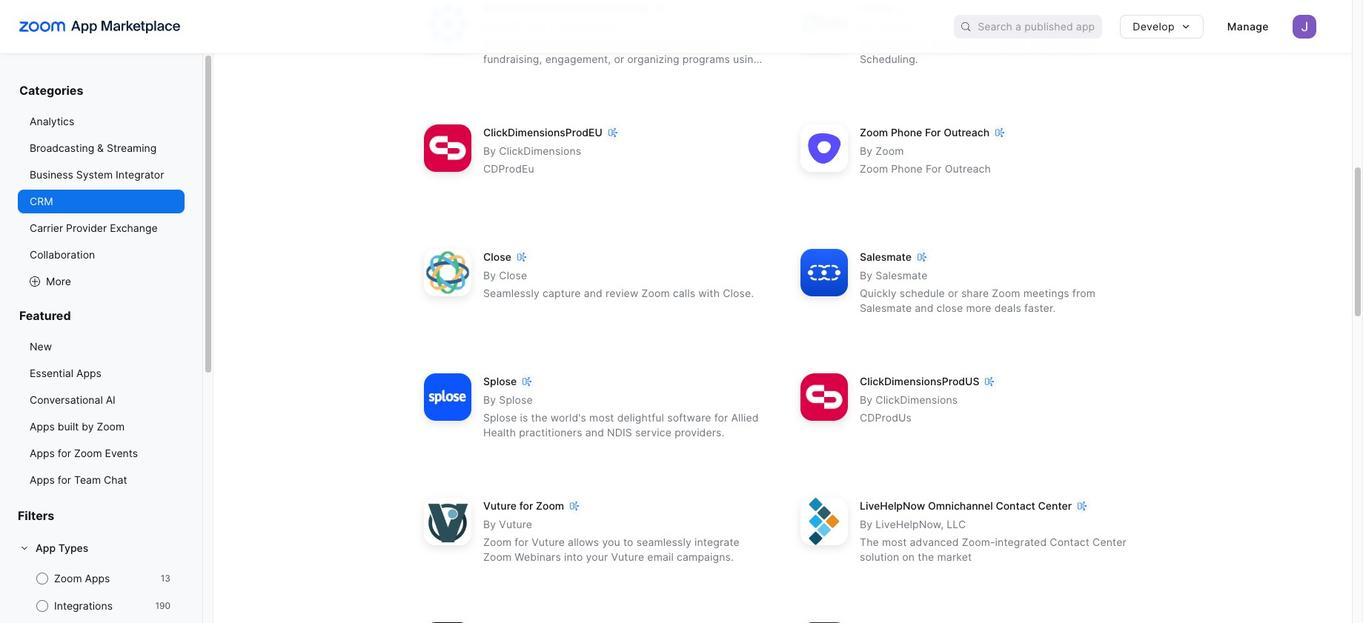 Task type: describe. For each thing, give the bounding box(es) containing it.
filters
[[18, 509, 54, 524]]

crm
[[30, 195, 53, 208]]

meetings
[[1024, 287, 1070, 300]]

190
[[155, 601, 171, 612]]

by 17hats connect your zoom account with 17hats online scheduling.
[[860, 20, 1097, 66]]

contact inside by livehelpnow, llc the most advanced zoom-integrated contact center solution on the market
[[1050, 536, 1090, 549]]

zoom apps
[[54, 572, 110, 585]]

integrate
[[695, 536, 740, 549]]

apps for team chat link
[[18, 469, 185, 492]]

by for by vuture zoom for vuture allows you to seamlessly integrate zoom webinars into your vuture email campaigns.
[[483, 519, 496, 531]]

1 vertical spatial van
[[525, 20, 546, 33]]

by salesmate quickly schedule or share zoom meetings from salesmate and close more deals faster.
[[860, 269, 1096, 315]]

organizing
[[628, 53, 680, 66]]

by
[[82, 420, 94, 433]]

manage
[[1228, 20, 1269, 33]]

most inside by splose splose is the world's most delightful software for allied health practitioners and ndis service providers.
[[590, 412, 614, 424]]

outreach inside by zoom zoom phone for outreach
[[945, 163, 991, 175]]

practitioners
[[519, 427, 583, 439]]

from inside by ngp van + everyaction share data from your zoom meetings with your fundraising, engagement, or organizing programs using ngp van + everyaction and zoom.
[[541, 38, 564, 51]]

business system integrator link
[[18, 163, 185, 187]]

capture
[[543, 287, 581, 300]]

data
[[515, 38, 538, 51]]

market
[[938, 551, 972, 564]]

broadcasting & streaming
[[30, 142, 157, 154]]

0 vertical spatial meetings
[[604, 2, 651, 14]]

quickly
[[860, 287, 897, 300]]

by ngp van + everyaction share data from your zoom meetings with your fundraising, engagement, or organizing programs using ngp van + everyaction and zoom.
[[483, 20, 760, 80]]

carrier provider exchange
[[30, 222, 158, 234]]

clickdimensionsprodus
[[860, 375, 980, 388]]

your inside "by 17hats connect your zoom account with 17hats online scheduling."
[[905, 38, 928, 51]]

categories
[[19, 83, 83, 98]]

by livehelpnow, llc the most advanced zoom-integrated contact center solution on the market
[[860, 519, 1127, 564]]

essential apps
[[30, 367, 101, 380]]

1 vertical spatial ngp
[[499, 20, 522, 33]]

by for by livehelpnow, llc the most advanced zoom-integrated contact center solution on the market
[[860, 519, 873, 531]]

2 vertical spatial 17hats
[[1030, 38, 1062, 51]]

Search text field
[[978, 16, 1103, 37]]

cdprodeu
[[483, 163, 535, 175]]

llc
[[947, 519, 966, 531]]

for for vuture for zoom
[[520, 500, 533, 513]]

events
[[105, 447, 138, 460]]

featured button
[[18, 308, 185, 335]]

ai
[[106, 394, 116, 406]]

2 vertical spatial everyaction
[[543, 68, 603, 80]]

1 vertical spatial 17hats
[[876, 20, 908, 33]]

broadcasting
[[30, 142, 94, 154]]

close inside the by close seamlessly capture and review zoom calls with close.
[[499, 269, 527, 282]]

for inside by splose splose is the world's most delightful software for allied health practitioners and ndis service providers.
[[715, 412, 728, 424]]

meetings inside by ngp van + everyaction share data from your zoom meetings with your fundraising, engagement, or organizing programs using ngp van + everyaction and zoom.
[[623, 38, 670, 51]]

zoom inside by salesmate quickly schedule or share zoom meetings from salesmate and close more deals faster.
[[992, 287, 1021, 300]]

by for by clickdimensions cdprodeu
[[483, 145, 496, 157]]

0 vertical spatial +
[[533, 2, 540, 14]]

seamlessly
[[637, 536, 692, 549]]

zoom phone for outreach
[[860, 126, 990, 139]]

carrier
[[30, 222, 63, 234]]

programs
[[683, 53, 730, 66]]

1 vertical spatial salesmate
[[876, 269, 928, 282]]

close.
[[723, 287, 754, 300]]

team
[[74, 474, 101, 486]]

phone inside by zoom zoom phone for outreach
[[892, 163, 923, 175]]

health
[[483, 427, 516, 439]]

manage button
[[1216, 15, 1281, 39]]

new link
[[18, 335, 185, 359]]

is
[[520, 412, 528, 424]]

campaigns.
[[677, 551, 734, 564]]

integrations
[[54, 600, 113, 612]]

by clickdimensions cdprodeu
[[483, 145, 582, 175]]

share
[[962, 287, 989, 300]]

by zoom zoom phone for outreach
[[860, 145, 991, 175]]

for for apps for zoom events
[[58, 447, 71, 460]]

center inside by livehelpnow, llc the most advanced zoom-integrated contact center solution on the market
[[1093, 536, 1127, 549]]

2 vertical spatial van
[[509, 68, 530, 80]]

your up engagement,
[[567, 38, 589, 51]]

categories button
[[18, 83, 185, 110]]

advanced
[[910, 536, 959, 549]]

by for by salesmate quickly schedule or share zoom meetings from salesmate and close more deals faster.
[[860, 269, 873, 282]]

clickdimensionsprodeu
[[483, 126, 603, 139]]

service
[[635, 427, 672, 439]]

apps for team chat
[[30, 474, 127, 486]]

scheduling.
[[860, 53, 919, 66]]

faster.
[[1025, 302, 1056, 315]]

on
[[903, 551, 915, 564]]

&
[[97, 142, 104, 154]]

webinars
[[515, 551, 561, 564]]

0 horizontal spatial center
[[1038, 500, 1072, 513]]

software
[[667, 412, 712, 424]]

solution
[[860, 551, 900, 564]]

0 vertical spatial phone
[[891, 126, 923, 139]]

zoom inside "by 17hats connect your zoom account with 17hats online scheduling."
[[931, 38, 959, 51]]

cdprodus
[[860, 412, 912, 424]]

essential apps link
[[18, 362, 185, 386]]

with inside by ngp van + everyaction share data from your zoom meetings with your fundraising, engagement, or organizing programs using ngp van + everyaction and zoom.
[[673, 38, 694, 51]]

livehelpnow,
[[876, 519, 944, 531]]

more
[[46, 275, 71, 288]]

schedule
[[900, 287, 945, 300]]

by vuture zoom for vuture allows you to seamlessly integrate zoom webinars into your vuture email campaigns.
[[483, 519, 740, 564]]

collaboration
[[30, 248, 95, 261]]

crm link
[[18, 190, 185, 214]]

0 vertical spatial splose
[[483, 375, 517, 388]]

apps down the 'new' link
[[76, 367, 101, 380]]

delightful
[[617, 412, 664, 424]]

clickdimensions for cdprodus
[[876, 394, 958, 407]]

integrator
[[116, 168, 164, 181]]

vuture for zoom
[[483, 500, 564, 513]]

0 vertical spatial close
[[483, 251, 512, 263]]

fundraising,
[[483, 53, 542, 66]]

types
[[58, 542, 88, 555]]

app
[[36, 542, 56, 555]]

0 vertical spatial outreach
[[944, 126, 990, 139]]

and inside by salesmate quickly schedule or share zoom meetings from salesmate and close more deals faster.
[[915, 302, 934, 315]]

chat
[[104, 474, 127, 486]]

ndis
[[607, 427, 632, 439]]

banner containing develop
[[0, 0, 1353, 53]]

and inside by splose splose is the world's most delightful software for allied health practitioners and ndis service providers.
[[586, 427, 604, 439]]



Task type: vqa. For each thing, say whether or not it's contained in the screenshot.


Task type: locate. For each thing, give the bounding box(es) containing it.
and
[[606, 68, 625, 80], [584, 287, 603, 300], [915, 302, 934, 315], [586, 427, 604, 439]]

meetings up by ngp van + everyaction share data from your zoom meetings with your fundraising, engagement, or organizing programs using ngp van + everyaction and zoom.
[[604, 2, 651, 14]]

zoom inside the by close seamlessly capture and review zoom calls with close.
[[642, 287, 670, 300]]

clickdimensions down clickdimensionsprodeu
[[499, 145, 582, 157]]

and left zoom.
[[606, 68, 625, 80]]

by inside by salesmate quickly schedule or share zoom meetings from salesmate and close more deals faster.
[[860, 269, 873, 282]]

0 horizontal spatial clickdimensions
[[499, 145, 582, 157]]

apps for apps for zoom events
[[30, 447, 55, 460]]

0 horizontal spatial most
[[590, 412, 614, 424]]

0 vertical spatial everyaction
[[542, 2, 602, 14]]

system
[[76, 168, 113, 181]]

0 vertical spatial van
[[508, 2, 530, 14]]

by for by splose splose is the world's most delightful software for allied health practitioners and ndis service providers.
[[483, 394, 496, 407]]

built
[[58, 420, 79, 433]]

salesmate up quickly
[[860, 251, 912, 263]]

most
[[590, 412, 614, 424], [882, 536, 907, 549]]

2 vertical spatial +
[[534, 68, 540, 80]]

for up by zoom zoom phone for outreach
[[925, 126, 941, 139]]

analytics link
[[18, 110, 185, 133]]

by up the
[[860, 519, 873, 531]]

meetings up organizing
[[623, 38, 670, 51]]

apps left built
[[30, 420, 55, 433]]

business system integrator
[[30, 168, 164, 181]]

seamlessly
[[483, 287, 540, 300]]

2 horizontal spatial with
[[1005, 38, 1027, 51]]

1 vertical spatial splose
[[499, 394, 533, 407]]

or
[[614, 53, 625, 66], [948, 287, 959, 300]]

contact up the integrated at the bottom right of the page
[[996, 500, 1036, 513]]

essential
[[30, 367, 73, 380]]

featured
[[19, 308, 71, 323]]

close
[[483, 251, 512, 263], [499, 269, 527, 282]]

for inside by vuture zoom for vuture allows you to seamlessly integrate zoom webinars into your vuture email campaigns.
[[515, 536, 529, 549]]

by up quickly
[[860, 269, 873, 282]]

by up share
[[483, 20, 496, 33]]

everyaction
[[542, 2, 602, 14], [559, 20, 619, 33], [543, 68, 603, 80]]

omnichannel
[[928, 500, 993, 513]]

by inside by vuture zoom for vuture allows you to seamlessly integrate zoom webinars into your vuture email campaigns.
[[483, 519, 496, 531]]

0 vertical spatial for
[[925, 126, 941, 139]]

2 vertical spatial splose
[[483, 412, 517, 424]]

and left review
[[584, 287, 603, 300]]

by inside by livehelpnow, llc the most advanced zoom-integrated contact center solution on the market
[[860, 519, 873, 531]]

connect
[[860, 38, 902, 51]]

1 horizontal spatial with
[[699, 287, 720, 300]]

1 vertical spatial from
[[1073, 287, 1096, 300]]

1 vertical spatial for
[[926, 163, 942, 175]]

splose
[[483, 375, 517, 388], [499, 394, 533, 407], [483, 412, 517, 424]]

salesmate
[[860, 251, 912, 263], [876, 269, 928, 282], [860, 302, 912, 315]]

vuture
[[483, 500, 517, 513], [499, 519, 533, 531], [532, 536, 565, 549], [611, 551, 645, 564]]

1 vertical spatial phone
[[892, 163, 923, 175]]

livehelpnow omnichannel contact center
[[860, 500, 1072, 513]]

0 vertical spatial center
[[1038, 500, 1072, 513]]

phone
[[891, 126, 923, 139], [892, 163, 923, 175]]

or inside by ngp van + everyaction share data from your zoom meetings with your fundraising, engagement, or organizing programs using ngp van + everyaction and zoom.
[[614, 53, 625, 66]]

allied
[[731, 412, 759, 424]]

with
[[673, 38, 694, 51], [1005, 38, 1027, 51], [699, 287, 720, 300]]

0 vertical spatial the
[[531, 412, 548, 424]]

contact right the integrated at the bottom right of the page
[[1050, 536, 1090, 549]]

apps built by zoom
[[30, 420, 125, 433]]

1 horizontal spatial center
[[1093, 536, 1127, 549]]

to
[[624, 536, 634, 549]]

the
[[860, 536, 879, 549]]

0 vertical spatial clickdimensions
[[499, 145, 582, 157]]

most inside by livehelpnow, llc the most advanced zoom-integrated contact center solution on the market
[[882, 536, 907, 549]]

+ up data
[[533, 2, 540, 14]]

apps built by zoom link
[[18, 415, 185, 439]]

you
[[602, 536, 621, 549]]

for down zoom phone for outreach
[[926, 163, 942, 175]]

1 horizontal spatial most
[[882, 536, 907, 549]]

allows
[[568, 536, 599, 549]]

new
[[30, 340, 52, 353]]

everyaction down engagement,
[[543, 68, 603, 80]]

collaboration link
[[18, 243, 185, 267]]

with down 'search' text field
[[1005, 38, 1027, 51]]

by down zoom phone for outreach
[[860, 145, 873, 157]]

online
[[1065, 38, 1097, 51]]

ngp
[[483, 2, 506, 14], [499, 20, 522, 33], [483, 68, 506, 80]]

with inside the by close seamlessly capture and review zoom calls with close.
[[699, 287, 720, 300]]

apps
[[76, 367, 101, 380], [30, 420, 55, 433], [30, 447, 55, 460], [30, 474, 55, 486], [85, 572, 110, 585]]

apps for apps for team chat
[[30, 474, 55, 486]]

outreach down zoom phone for outreach
[[945, 163, 991, 175]]

the
[[531, 412, 548, 424], [918, 551, 935, 564]]

app types button
[[18, 537, 185, 561]]

0 vertical spatial 17hats
[[860, 2, 893, 14]]

by inside by clickdimensions cdprodus
[[860, 394, 873, 407]]

exchange
[[110, 222, 158, 234]]

apps down app types dropdown button
[[85, 572, 110, 585]]

0 vertical spatial most
[[590, 412, 614, 424]]

most up ndis on the left of page
[[590, 412, 614, 424]]

by for by clickdimensions cdprodus
[[860, 394, 873, 407]]

1 horizontal spatial clickdimensions
[[876, 394, 958, 407]]

zoom inside by ngp van + everyaction share data from your zoom meetings with your fundraising, engagement, or organizing programs using ngp van + everyaction and zoom.
[[592, 38, 620, 51]]

the down advanced
[[918, 551, 935, 564]]

your up programs
[[697, 38, 719, 51]]

by for by ngp van + everyaction share data from your zoom meetings with your fundraising, engagement, or organizing programs using ngp van + everyaction and zoom.
[[483, 20, 496, 33]]

from right data
[[541, 38, 564, 51]]

13
[[161, 573, 171, 584]]

1 vertical spatial meetings
[[623, 38, 670, 51]]

zoom
[[592, 38, 620, 51], [931, 38, 959, 51], [860, 126, 888, 139], [876, 145, 904, 157], [860, 163, 889, 175], [642, 287, 670, 300], [992, 287, 1021, 300], [97, 420, 125, 433], [74, 447, 102, 460], [536, 500, 564, 513], [483, 536, 512, 549], [483, 551, 512, 564], [54, 572, 82, 585]]

0 vertical spatial ngp
[[483, 2, 506, 14]]

for
[[715, 412, 728, 424], [58, 447, 71, 460], [58, 474, 71, 486], [520, 500, 533, 513], [515, 536, 529, 549]]

app types
[[36, 542, 88, 555]]

with right the calls
[[699, 287, 720, 300]]

your up scheduling.
[[905, 38, 928, 51]]

your down allows
[[586, 551, 608, 564]]

from
[[541, 38, 564, 51], [1073, 287, 1096, 300]]

outreach up by zoom zoom phone for outreach
[[944, 126, 990, 139]]

review
[[606, 287, 639, 300]]

and inside by ngp van + everyaction share data from your zoom meetings with your fundraising, engagement, or organizing programs using ngp van + everyaction and zoom.
[[606, 68, 625, 80]]

1 vertical spatial the
[[918, 551, 935, 564]]

by up health
[[483, 394, 496, 407]]

0 vertical spatial salesmate
[[860, 251, 912, 263]]

1 vertical spatial most
[[882, 536, 907, 549]]

by down vuture for zoom
[[483, 519, 496, 531]]

salesmate up schedule
[[876, 269, 928, 282]]

and down schedule
[[915, 302, 934, 315]]

streaming
[[107, 142, 157, 154]]

by inside by clickdimensions cdprodeu
[[483, 145, 496, 157]]

your inside by vuture zoom for vuture allows you to seamlessly integrate zoom webinars into your vuture email campaigns.
[[586, 551, 608, 564]]

for for apps for team chat
[[58, 474, 71, 486]]

by for by 17hats connect your zoom account with 17hats online scheduling.
[[860, 20, 873, 33]]

by clickdimensions cdprodus
[[860, 394, 958, 424]]

clickdimensions down clickdimensionsprodus
[[876, 394, 958, 407]]

or inside by salesmate quickly schedule or share zoom meetings from salesmate and close more deals faster.
[[948, 287, 959, 300]]

zoom inside "link"
[[74, 447, 102, 460]]

0 horizontal spatial with
[[673, 38, 694, 51]]

close
[[937, 302, 963, 315]]

1 vertical spatial +
[[549, 20, 556, 33]]

conversational ai link
[[18, 389, 185, 412]]

by up the cdprodus
[[860, 394, 873, 407]]

phone up by zoom zoom phone for outreach
[[891, 126, 923, 139]]

livehelpnow
[[860, 500, 926, 513]]

carrier provider exchange link
[[18, 217, 185, 240]]

the inside by splose splose is the world's most delightful software for allied health practitioners and ndis service providers.
[[531, 412, 548, 424]]

search a published app element
[[954, 15, 1103, 39]]

share
[[483, 38, 512, 51]]

1 horizontal spatial the
[[918, 551, 935, 564]]

account
[[962, 38, 1002, 51]]

apps down apps built by zoom
[[30, 447, 55, 460]]

zoom-
[[962, 536, 996, 549]]

0 vertical spatial from
[[541, 38, 564, 51]]

0 vertical spatial contact
[[996, 500, 1036, 513]]

1 vertical spatial close
[[499, 269, 527, 282]]

by inside by ngp van + everyaction share data from your zoom meetings with your fundraising, engagement, or organizing programs using ngp van + everyaction and zoom.
[[483, 20, 496, 33]]

by up connect
[[860, 20, 873, 33]]

everyaction up engagement,
[[542, 2, 602, 14]]

1 vertical spatial contact
[[1050, 536, 1090, 549]]

banner
[[0, 0, 1353, 53]]

1 horizontal spatial or
[[948, 287, 959, 300]]

for
[[925, 126, 941, 139], [926, 163, 942, 175]]

apps up the filters
[[30, 474, 55, 486]]

provider
[[66, 222, 107, 234]]

contact
[[996, 500, 1036, 513], [1050, 536, 1090, 549]]

world's
[[551, 412, 587, 424]]

and left ndis on the left of page
[[586, 427, 604, 439]]

by for by zoom zoom phone for outreach
[[860, 145, 873, 157]]

0 horizontal spatial contact
[[996, 500, 1036, 513]]

with inside "by 17hats connect your zoom account with 17hats online scheduling."
[[1005, 38, 1027, 51]]

from right "meetings"
[[1073, 287, 1096, 300]]

and inside the by close seamlessly capture and review zoom calls with close.
[[584, 287, 603, 300]]

develop
[[1133, 20, 1175, 33]]

providers.
[[675, 427, 725, 439]]

by splose splose is the world's most delightful software for allied health practitioners and ndis service providers.
[[483, 394, 759, 439]]

everyaction down ngp van + everyaction meetings
[[559, 20, 619, 33]]

with up programs
[[673, 38, 694, 51]]

by up seamlessly
[[483, 269, 496, 282]]

0 horizontal spatial or
[[614, 53, 625, 66]]

or left organizing
[[614, 53, 625, 66]]

by inside by zoom zoom phone for outreach
[[860, 145, 873, 157]]

or up close
[[948, 287, 959, 300]]

by
[[483, 20, 496, 33], [860, 20, 873, 33], [483, 145, 496, 157], [860, 145, 873, 157], [483, 269, 496, 282], [860, 269, 873, 282], [483, 394, 496, 407], [860, 394, 873, 407], [483, 519, 496, 531], [860, 519, 873, 531]]

email
[[648, 551, 674, 564]]

1 vertical spatial outreach
[[945, 163, 991, 175]]

1 vertical spatial center
[[1093, 536, 1127, 549]]

by inside "by 17hats connect your zoom account with 17hats online scheduling."
[[860, 20, 873, 33]]

the right "is"
[[531, 412, 548, 424]]

0 horizontal spatial from
[[541, 38, 564, 51]]

+ down fundraising,
[[534, 68, 540, 80]]

into
[[564, 551, 583, 564]]

center
[[1038, 500, 1072, 513], [1093, 536, 1127, 549]]

0 vertical spatial or
[[614, 53, 625, 66]]

the inside by livehelpnow, llc the most advanced zoom-integrated contact center solution on the market
[[918, 551, 935, 564]]

apps for apps built by zoom
[[30, 420, 55, 433]]

1 horizontal spatial contact
[[1050, 536, 1090, 549]]

outreach
[[944, 126, 990, 139], [945, 163, 991, 175]]

by up cdprodeu
[[483, 145, 496, 157]]

deals
[[995, 302, 1022, 315]]

conversational ai
[[30, 394, 116, 406]]

salesmate down quickly
[[860, 302, 912, 315]]

calls
[[673, 287, 696, 300]]

clickdimensions inside by clickdimensions cdprodeu
[[499, 145, 582, 157]]

clickdimensions inside by clickdimensions cdprodus
[[876, 394, 958, 407]]

1 vertical spatial clickdimensions
[[876, 394, 958, 407]]

2 vertical spatial salesmate
[[860, 302, 912, 315]]

from inside by salesmate quickly schedule or share zoom meetings from salesmate and close more deals faster.
[[1073, 287, 1096, 300]]

1 vertical spatial everyaction
[[559, 20, 619, 33]]

most up on
[[882, 536, 907, 549]]

conversational
[[30, 394, 103, 406]]

more
[[966, 302, 992, 315]]

phone down zoom phone for outreach
[[892, 163, 923, 175]]

+ down ngp van + everyaction meetings
[[549, 20, 556, 33]]

for inside by zoom zoom phone for outreach
[[926, 163, 942, 175]]

2 vertical spatial ngp
[[483, 68, 506, 80]]

1 horizontal spatial from
[[1073, 287, 1096, 300]]

by inside by splose splose is the world's most delightful software for allied health practitioners and ndis service providers.
[[483, 394, 496, 407]]

0 horizontal spatial the
[[531, 412, 548, 424]]

clickdimensions for cdprodeu
[[499, 145, 582, 157]]

by inside the by close seamlessly capture and review zoom calls with close.
[[483, 269, 496, 282]]

by for by close seamlessly capture and review zoom calls with close.
[[483, 269, 496, 282]]

1 vertical spatial or
[[948, 287, 959, 300]]



